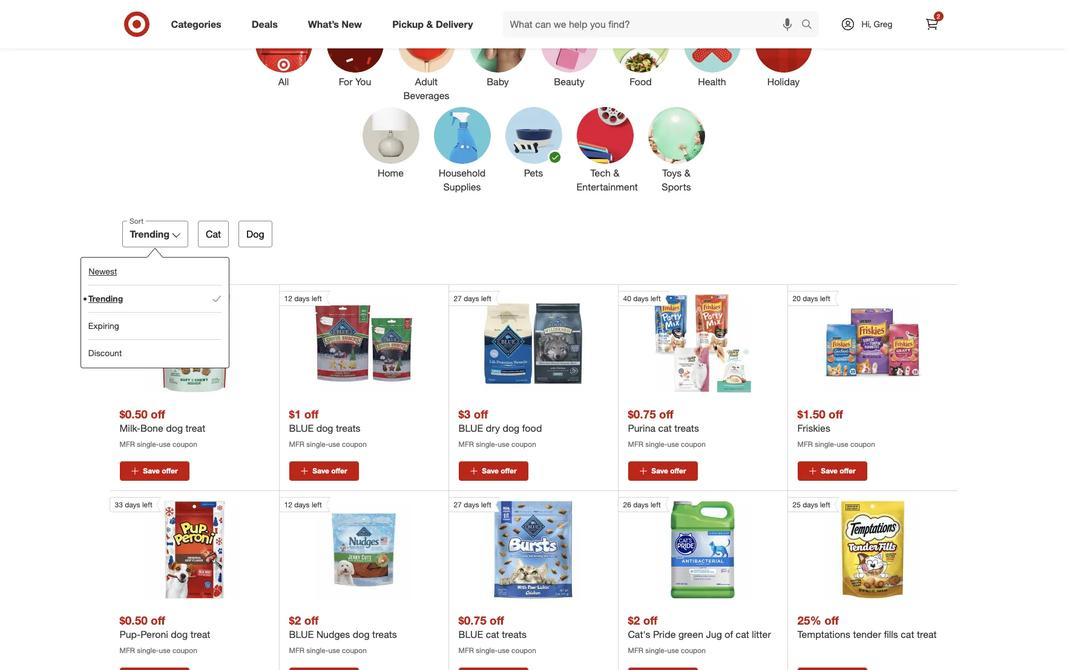 Task type: describe. For each thing, give the bounding box(es) containing it.
newest link
[[89, 258, 222, 285]]

25 days left
[[793, 501, 831, 510]]

food button
[[612, 16, 669, 103]]

treats for purina cat treats
[[675, 423, 699, 435]]

cat inside "$0.75 off purina cat treats mfr single-use coupon"
[[658, 423, 672, 435]]

dog inside $1 off blue dog treats mfr single-use coupon
[[316, 423, 333, 435]]

What can we help you find? suggestions appear below search field
[[503, 11, 804, 38]]

$0.75 for purina
[[628, 407, 656, 421]]

single- inside $2 off cat's pride green jug of cat litter mfr single-use coupon
[[646, 647, 668, 656]]

offer s
[[135, 259, 177, 276]]

26 days left button
[[618, 498, 752, 599]]

25
[[793, 501, 801, 510]]

s
[[170, 259, 177, 276]]

$1.50 off friskies mfr single-use coupon
[[798, 407, 875, 449]]

health button
[[684, 16, 741, 103]]

nudges
[[316, 629, 350, 641]]

pup-
[[120, 629, 141, 641]]

days for blue cat treats
[[464, 501, 479, 510]]

treats for blue cat treats
[[502, 629, 527, 641]]

off for $0.50 off milk-bone dog treat mfr single-use coupon
[[151, 407, 165, 421]]

supplies
[[443, 181, 481, 193]]

$3
[[459, 407, 471, 421]]

40 days left
[[623, 294, 661, 303]]

toys
[[663, 167, 682, 179]]

mfr inside $2 off blue nudges dog treats mfr single-use coupon
[[289, 647, 305, 656]]

27 for $3 off
[[454, 294, 462, 303]]

jug
[[706, 629, 722, 641]]

temptations
[[798, 629, 851, 641]]

trending for the trending dropdown button
[[130, 228, 170, 240]]

mfr inside the $0.50 off milk-bone dog treat mfr single-use coupon
[[120, 440, 135, 449]]

categories
[[171, 18, 221, 30]]

all button
[[255, 16, 312, 103]]

deals
[[252, 18, 278, 30]]

$0.75 off blue cat treats mfr single-use coupon
[[459, 614, 536, 656]]

household supplies button
[[434, 107, 491, 194]]

$3 off blue dry dog food mfr single-use coupon
[[459, 407, 542, 449]]

cat inside $0.75 off blue cat treats mfr single-use coupon
[[486, 629, 499, 641]]

$2 for cat's pride green jug of cat litter
[[628, 614, 640, 628]]

days for friskies
[[803, 294, 818, 303]]

save offer button for $0.75 off
[[628, 462, 698, 481]]

purina
[[628, 423, 656, 435]]

toys & sports button
[[648, 107, 705, 194]]

mfr inside "$0.75 off purina cat treats mfr single-use coupon"
[[628, 440, 644, 449]]

off for $0.75 off blue cat treats mfr single-use coupon
[[490, 614, 504, 628]]

mfr inside $3 off blue dry dog food mfr single-use coupon
[[459, 440, 474, 449]]

adult beverages
[[404, 76, 450, 101]]

single- inside $2 off blue nudges dog treats mfr single-use coupon
[[307, 647, 328, 656]]

single- inside the $0.50 off pup-peroni dog treat mfr single-use coupon
[[137, 647, 159, 656]]

off for $1.50 off friskies mfr single-use coupon
[[829, 407, 843, 421]]

12 days left button for $1 off
[[279, 291, 413, 393]]

cat inside 25% off temptations tender fills cat treat
[[901, 629, 915, 641]]

expiring
[[89, 321, 119, 331]]

trending for trending link
[[89, 294, 123, 304]]

household supplies
[[439, 167, 486, 193]]

$0.50 for peroni
[[120, 614, 148, 628]]

single- inside $0.75 off blue cat treats mfr single-use coupon
[[476, 647, 498, 656]]

offer for $0.75
[[670, 467, 686, 476]]

use inside $1.50 off friskies mfr single-use coupon
[[837, 440, 849, 449]]

25%
[[798, 614, 822, 628]]

left for pup-peroni dog treat
[[142, 501, 152, 510]]

pickup & delivery link
[[382, 11, 488, 38]]

beverages
[[404, 89, 450, 101]]

health
[[698, 76, 726, 88]]

save offer button for $0.50 off
[[120, 462, 189, 481]]

pride
[[653, 629, 676, 641]]

12 days left button for $2 off
[[279, 498, 413, 599]]

toys & sports
[[662, 167, 691, 193]]

for you
[[339, 76, 371, 88]]

dog for milk-bone dog treat
[[166, 423, 183, 435]]

12 for $1 off
[[284, 294, 292, 303]]

treat for milk-bone dog treat
[[186, 423, 205, 435]]

pets button
[[505, 107, 562, 194]]

40 days left button
[[618, 291, 752, 393]]

entertainment
[[577, 181, 638, 193]]

save offer for $0.50 off
[[143, 467, 178, 476]]

$1
[[289, 407, 301, 421]]

mfr inside $2 off cat's pride green jug of cat litter mfr single-use coupon
[[628, 647, 644, 656]]

$2 off blue nudges dog treats mfr single-use coupon
[[289, 614, 397, 656]]

days for pup-peroni dog treat
[[125, 501, 140, 510]]

27 days left for $0.75
[[454, 501, 492, 510]]

single- inside the $0.50 off milk-bone dog treat mfr single-use coupon
[[137, 440, 159, 449]]

coupon inside $3 off blue dry dog food mfr single-use coupon
[[512, 440, 536, 449]]

$0.75 for blue
[[459, 614, 487, 628]]

blue for $0.75
[[459, 629, 483, 641]]

hi,
[[862, 19, 872, 29]]

use inside $0.75 off blue cat treats mfr single-use coupon
[[498, 647, 510, 656]]

trending link
[[89, 285, 222, 312]]

33 days left button
[[109, 498, 243, 599]]

what's
[[308, 18, 339, 30]]

pickup
[[392, 18, 424, 30]]

off for $3 off blue dry dog food mfr single-use coupon
[[474, 407, 488, 421]]

holiday button
[[755, 16, 812, 103]]

single- inside "$0.75 off purina cat treats mfr single-use coupon"
[[646, 440, 668, 449]]

save offer for $3 off
[[482, 467, 517, 476]]

friskies
[[798, 423, 831, 435]]

tech & entertainment button
[[577, 107, 638, 194]]

use inside $1 off blue dog treats mfr single-use coupon
[[328, 440, 340, 449]]

$0.50 off pup-peroni dog treat mfr single-use coupon
[[120, 614, 210, 656]]

adult beverages button
[[398, 16, 455, 103]]

use inside $2 off cat's pride green jug of cat litter mfr single-use coupon
[[667, 647, 679, 656]]

use inside "$0.75 off purina cat treats mfr single-use coupon"
[[667, 440, 679, 449]]

20 days left button
[[787, 291, 922, 393]]

cat's
[[628, 629, 651, 641]]

coupon inside the $0.50 off milk-bone dog treat mfr single-use coupon
[[173, 440, 197, 449]]

dog inside dog button
[[246, 228, 264, 240]]

27 days left button for $0.75 off
[[448, 498, 582, 599]]

save for $1 off
[[313, 467, 329, 476]]

& for tech
[[614, 167, 620, 179]]

2
[[937, 13, 940, 20]]

home
[[378, 167, 404, 179]]

$0.75 off purina cat treats mfr single-use coupon
[[628, 407, 706, 449]]

25 days left button
[[787, 498, 922, 599]]

food inside $3 off blue dry dog food mfr single-use coupon
[[522, 423, 542, 435]]

$2 off cat's pride green jug of cat litter mfr single-use coupon
[[628, 614, 771, 656]]

for you button
[[327, 16, 384, 103]]



Task type: vqa. For each thing, say whether or not it's contained in the screenshot.


Task type: locate. For each thing, give the bounding box(es) containing it.
discount link
[[89, 340, 222, 367]]

2 horizontal spatial &
[[685, 167, 691, 179]]

mfr
[[120, 440, 135, 449], [289, 440, 305, 449], [459, 440, 474, 449], [628, 440, 644, 449], [798, 440, 813, 449], [120, 647, 135, 656], [289, 647, 305, 656], [459, 647, 474, 656], [628, 647, 644, 656]]

days inside 40 days left button
[[633, 294, 649, 303]]

off for $0.75 off purina cat treats mfr single-use coupon
[[659, 407, 674, 421]]

off inside $1.50 off friskies mfr single-use coupon
[[829, 407, 843, 421]]

bone
[[140, 423, 163, 435]]

trending up expiring
[[89, 294, 123, 304]]

12 days left button
[[279, 291, 413, 393], [279, 498, 413, 599]]

33
[[115, 501, 123, 510]]

mfr inside the $0.50 off pup-peroni dog treat mfr single-use coupon
[[120, 647, 135, 656]]

treat right fills
[[917, 629, 937, 641]]

offer down $3 off blue dry dog food mfr single-use coupon
[[501, 467, 517, 476]]

save offer button for $3 off
[[459, 462, 528, 481]]

2 27 days left from the top
[[454, 501, 492, 510]]

save offer button for $1 off
[[289, 462, 359, 481]]

cat
[[206, 228, 221, 240], [658, 423, 672, 435], [486, 629, 499, 641], [736, 629, 749, 641], [901, 629, 915, 641]]

off inside $0.75 off blue cat treats mfr single-use coupon
[[490, 614, 504, 628]]

0 vertical spatial 27 days left button
[[448, 291, 582, 393]]

12 days left for $2
[[284, 501, 322, 510]]

cat inside button
[[206, 228, 221, 240]]

home button
[[362, 107, 419, 194]]

1 12 from the top
[[284, 294, 292, 303]]

$0.50 inside the $0.50 off pup-peroni dog treat mfr single-use coupon
[[120, 614, 148, 628]]

$2 inside $2 off cat's pride green jug of cat litter mfr single-use coupon
[[628, 614, 640, 628]]

save down $1 off blue dog treats mfr single-use coupon on the left bottom
[[313, 467, 329, 476]]

dog inside the $0.50 off milk-bone dog treat mfr single-use coupon
[[166, 423, 183, 435]]

0 vertical spatial trending
[[130, 228, 170, 240]]

holiday
[[768, 76, 800, 88]]

single- inside $1 off blue dog treats mfr single-use coupon
[[307, 440, 328, 449]]

cat button
[[198, 221, 229, 248]]

household
[[439, 167, 486, 179]]

2 12 from the top
[[284, 501, 292, 510]]

all
[[278, 76, 289, 88]]

treat inside the $0.50 off milk-bone dog treat mfr single-use coupon
[[186, 423, 205, 435]]

1 vertical spatial 12 days left
[[284, 501, 322, 510]]

use inside the $0.50 off pup-peroni dog treat mfr single-use coupon
[[159, 647, 171, 656]]

single- inside $3 off blue dry dog food mfr single-use coupon
[[476, 440, 498, 449]]

1 horizontal spatial $0.75
[[628, 407, 656, 421]]

off inside $3 off blue dry dog food mfr single-use coupon
[[474, 407, 488, 421]]

coupon inside $2 off cat's pride green jug of cat litter mfr single-use coupon
[[681, 647, 706, 656]]

left inside "button"
[[651, 501, 661, 510]]

offer down $1.50 off friskies mfr single-use coupon
[[840, 467, 856, 476]]

1 vertical spatial $0.75
[[459, 614, 487, 628]]

12 days left for $1
[[284, 294, 322, 303]]

1 save offer from the left
[[143, 467, 178, 476]]

4 save offer button from the left
[[628, 462, 698, 481]]

off inside the $0.50 off pup-peroni dog treat mfr single-use coupon
[[151, 614, 165, 628]]

search
[[796, 19, 825, 31]]

use inside $3 off blue dry dog food mfr single-use coupon
[[498, 440, 510, 449]]

green
[[679, 629, 704, 641]]

baby button
[[470, 16, 526, 103]]

tender
[[853, 629, 882, 641]]

1 27 days left from the top
[[454, 294, 492, 303]]

trending button
[[122, 221, 188, 248]]

$0.50 for bone
[[120, 407, 148, 421]]

mfr inside $1.50 off friskies mfr single-use coupon
[[798, 440, 813, 449]]

mfr inside $0.75 off blue cat treats mfr single-use coupon
[[459, 647, 474, 656]]

of
[[725, 629, 733, 641]]

trending inside dropdown button
[[130, 228, 170, 240]]

adult
[[415, 76, 438, 88]]

dog for blue nudges dog treats
[[353, 629, 370, 641]]

save offer for $0.75 off
[[652, 467, 686, 476]]

2 12 days left from the top
[[284, 501, 322, 510]]

treats for blue dog treats
[[336, 423, 361, 435]]

left for blue cat treats
[[481, 501, 492, 510]]

1 vertical spatial food
[[522, 423, 542, 435]]

days for temptations tender fills cat treat
[[803, 501, 818, 510]]

dog for blue dry dog food
[[503, 423, 520, 435]]

& for pickup
[[427, 18, 433, 30]]

single- inside $1.50 off friskies mfr single-use coupon
[[815, 440, 837, 449]]

treats inside $0.75 off blue cat treats mfr single-use coupon
[[502, 629, 527, 641]]

coupon
[[173, 440, 197, 449], [342, 440, 367, 449], [512, 440, 536, 449], [681, 440, 706, 449], [851, 440, 875, 449], [173, 647, 197, 656], [342, 647, 367, 656], [512, 647, 536, 656], [681, 647, 706, 656]]

dog inside $3 off blue dry dog food mfr single-use coupon
[[503, 423, 520, 435]]

1 27 days left button from the top
[[448, 291, 582, 393]]

tech & entertainment
[[577, 167, 638, 193]]

for
[[339, 76, 353, 88]]

26 days left
[[623, 501, 661, 510]]

save offer down $1.50 off friskies mfr single-use coupon
[[821, 467, 856, 476]]

2 save offer button from the left
[[289, 462, 359, 481]]

1 vertical spatial 12
[[284, 501, 292, 510]]

$0.75
[[628, 407, 656, 421], [459, 614, 487, 628]]

single-
[[137, 440, 159, 449], [307, 440, 328, 449], [476, 440, 498, 449], [646, 440, 668, 449], [815, 440, 837, 449], [137, 647, 159, 656], [307, 647, 328, 656], [476, 647, 498, 656], [646, 647, 668, 656]]

coupon inside $2 off blue nudges dog treats mfr single-use coupon
[[342, 647, 367, 656]]

beauty button
[[541, 16, 598, 103]]

$0.50 inside the $0.50 off milk-bone dog treat mfr single-use coupon
[[120, 407, 148, 421]]

what's new
[[308, 18, 362, 30]]

save for $0.50 off
[[143, 467, 160, 476]]

1 vertical spatial trending
[[89, 294, 123, 304]]

1 12 days left button from the top
[[279, 291, 413, 393]]

0 vertical spatial 12
[[284, 294, 292, 303]]

& for toys
[[685, 167, 691, 179]]

days inside 26 days left "button"
[[633, 501, 649, 510]]

days for purina cat treats
[[633, 294, 649, 303]]

25% off temptations tender fills cat treat
[[798, 614, 937, 641]]

coupon inside the $0.50 off pup-peroni dog treat mfr single-use coupon
[[173, 647, 197, 656]]

blue inside $2 off blue nudges dog treats mfr single-use coupon
[[289, 629, 314, 641]]

cat inside $2 off cat's pride green jug of cat litter mfr single-use coupon
[[736, 629, 749, 641]]

treat inside 25% off temptations tender fills cat treat
[[917, 629, 937, 641]]

trending up the offer s
[[130, 228, 170, 240]]

save offer button for $1.50 off
[[798, 462, 867, 481]]

0 horizontal spatial $2
[[289, 614, 301, 628]]

off inside $1 off blue dog treats mfr single-use coupon
[[304, 407, 319, 421]]

save offer down the $0.50 off milk-bone dog treat mfr single-use coupon
[[143, 467, 178, 476]]

baby
[[487, 76, 509, 88]]

save offer button up 25 days left
[[798, 462, 867, 481]]

mfr inside $1 off blue dog treats mfr single-use coupon
[[289, 440, 305, 449]]

left for blue dry dog food
[[481, 294, 492, 303]]

what's new link
[[298, 11, 377, 38]]

off inside $2 off blue nudges dog treats mfr single-use coupon
[[304, 614, 319, 628]]

save down 'dry'
[[482, 467, 499, 476]]

days inside 25 days left button
[[803, 501, 818, 510]]

& right pickup
[[427, 18, 433, 30]]

off inside $2 off cat's pride green jug of cat litter mfr single-use coupon
[[643, 614, 658, 628]]

left for purina cat treats
[[651, 294, 661, 303]]

days for blue dry dog food
[[464, 294, 479, 303]]

$0.75 inside "$0.75 off purina cat treats mfr single-use coupon"
[[628, 407, 656, 421]]

treat right bone
[[186, 423, 205, 435]]

$0.50 off milk-bone dog treat mfr single-use coupon
[[120, 407, 205, 449]]

2 $0.50 from the top
[[120, 614, 148, 628]]

categories link
[[161, 11, 237, 38]]

left for temptations tender fills cat treat
[[820, 501, 831, 510]]

33 days left
[[115, 501, 152, 510]]

0 vertical spatial $0.75
[[628, 407, 656, 421]]

26
[[623, 501, 631, 510]]

offer down the $0.50 off milk-bone dog treat mfr single-use coupon
[[162, 467, 178, 476]]

& right tech
[[614, 167, 620, 179]]

sports
[[662, 181, 691, 193]]

$2 inside $2 off blue nudges dog treats mfr single-use coupon
[[289, 614, 301, 628]]

save offer button
[[120, 462, 189, 481], [289, 462, 359, 481], [459, 462, 528, 481], [628, 462, 698, 481], [798, 462, 867, 481]]

1 horizontal spatial $2
[[628, 614, 640, 628]]

save up 33 days left
[[143, 467, 160, 476]]

0 vertical spatial 27
[[454, 294, 462, 303]]

1 27 from the top
[[454, 294, 462, 303]]

2 $2 from the left
[[628, 614, 640, 628]]

save offer for $1.50 off
[[821, 467, 856, 476]]

$1 off blue dog treats mfr single-use coupon
[[289, 407, 367, 449]]

expiring link
[[89, 312, 222, 340]]

2 27 from the top
[[454, 501, 462, 510]]

use inside the $0.50 off milk-bone dog treat mfr single-use coupon
[[159, 440, 171, 449]]

save offer button up 33 days left
[[120, 462, 189, 481]]

save offer button down $1 off blue dog treats mfr single-use coupon on the left bottom
[[289, 462, 359, 481]]

off for $2 off blue nudges dog treats mfr single-use coupon
[[304, 614, 319, 628]]

coupon inside $1.50 off friskies mfr single-use coupon
[[851, 440, 875, 449]]

$0.50 up milk-
[[120, 407, 148, 421]]

search button
[[796, 11, 825, 40]]

milk-
[[120, 423, 140, 435]]

save offer button down 'dry'
[[459, 462, 528, 481]]

treat
[[186, 423, 205, 435], [191, 629, 210, 641], [917, 629, 937, 641]]

1 vertical spatial 27
[[454, 501, 462, 510]]

1 horizontal spatial trending
[[130, 228, 170, 240]]

$1.50
[[798, 407, 826, 421]]

off inside the $0.50 off milk-bone dog treat mfr single-use coupon
[[151, 407, 165, 421]]

1 $2 from the left
[[289, 614, 301, 628]]

& inside tech & entertainment
[[614, 167, 620, 179]]

offer for $0.50
[[162, 467, 178, 476]]

offer for $1
[[331, 467, 347, 476]]

days for blue nudges dog treats
[[294, 501, 310, 510]]

$0.75 inside $0.75 off blue cat treats mfr single-use coupon
[[459, 614, 487, 628]]

save offer button up 26 days left
[[628, 462, 698, 481]]

&
[[427, 18, 433, 30], [614, 167, 620, 179], [685, 167, 691, 179]]

delivery
[[436, 18, 473, 30]]

40
[[623, 294, 631, 303]]

days for cat's pride green jug of cat litter
[[633, 501, 649, 510]]

1 save offer button from the left
[[120, 462, 189, 481]]

$2 for blue nudges dog treats
[[289, 614, 301, 628]]

save for $3 off
[[482, 467, 499, 476]]

pickup & delivery
[[392, 18, 473, 30]]

deals link
[[241, 11, 293, 38]]

newest
[[89, 266, 117, 276]]

new
[[342, 18, 362, 30]]

offer for $1.50
[[840, 467, 856, 476]]

off inside "$0.75 off purina cat treats mfr single-use coupon"
[[659, 407, 674, 421]]

fills
[[884, 629, 898, 641]]

0 vertical spatial food
[[630, 76, 652, 88]]

blue for $2
[[289, 629, 314, 641]]

coupon inside $0.75 off blue cat treats mfr single-use coupon
[[512, 647, 536, 656]]

3 save offer button from the left
[[459, 462, 528, 481]]

2 save offer from the left
[[313, 467, 347, 476]]

beauty
[[554, 76, 585, 88]]

greg
[[874, 19, 893, 29]]

27 days left button for $3 off
[[448, 291, 582, 393]]

treat right "peroni"
[[191, 629, 210, 641]]

blue inside $0.75 off blue cat treats mfr single-use coupon
[[459, 629, 483, 641]]

dry
[[486, 423, 500, 435]]

& inside "toys & sports"
[[685, 167, 691, 179]]

days inside 20 days left button
[[803, 294, 818, 303]]

2 12 days left button from the top
[[279, 498, 413, 599]]

treat for pup-peroni dog treat
[[191, 629, 210, 641]]

coupon inside $1 off blue dog treats mfr single-use coupon
[[342, 440, 367, 449]]

discount
[[89, 348, 122, 358]]

save offer for $1 off
[[313, 467, 347, 476]]

5 save offer button from the left
[[798, 462, 867, 481]]

0 vertical spatial $0.50
[[120, 407, 148, 421]]

5 save from the left
[[821, 467, 838, 476]]

4 save from the left
[[652, 467, 668, 476]]

blue inside $3 off blue dry dog food mfr single-use coupon
[[459, 423, 483, 435]]

1 horizontal spatial &
[[614, 167, 620, 179]]

0 vertical spatial 27 days left
[[454, 294, 492, 303]]

offer down $1 off blue dog treats mfr single-use coupon on the left bottom
[[331, 467, 347, 476]]

off inside 25% off temptations tender fills cat treat
[[825, 614, 839, 628]]

hi, greg
[[862, 19, 893, 29]]

0 vertical spatial 12 days left
[[284, 294, 322, 303]]

left for blue nudges dog treats
[[312, 501, 322, 510]]

blue for $3
[[459, 423, 483, 435]]

1 vertical spatial $0.50
[[120, 614, 148, 628]]

5 save offer from the left
[[821, 467, 856, 476]]

1 $0.50 from the top
[[120, 407, 148, 421]]

dog for pup-peroni dog treat
[[171, 629, 188, 641]]

dog inside $2 off blue nudges dog treats mfr single-use coupon
[[353, 629, 370, 641]]

save for $0.75 off
[[652, 467, 668, 476]]

2 27 days left button from the top
[[448, 498, 582, 599]]

left for cat's pride green jug of cat litter
[[651, 501, 661, 510]]

save for $1.50 off
[[821, 467, 838, 476]]

save offer down "$0.75 off purina cat treats mfr single-use coupon"
[[652, 467, 686, 476]]

12 for $2 off
[[284, 501, 292, 510]]

food inside button
[[630, 76, 652, 88]]

20
[[793, 294, 801, 303]]

days for blue dog treats
[[294, 294, 310, 303]]

treats inside $2 off blue nudges dog treats mfr single-use coupon
[[372, 629, 397, 641]]

food down what can we help you find? suggestions appear below "search field"
[[630, 76, 652, 88]]

pets
[[524, 167, 543, 179]]

$0.50 up pup-
[[120, 614, 148, 628]]

27 days left button
[[448, 291, 582, 393], [448, 498, 582, 599]]

0 horizontal spatial trending
[[89, 294, 123, 304]]

save up 25 days left
[[821, 467, 838, 476]]

offer
[[139, 259, 170, 276], [162, 467, 178, 476], [331, 467, 347, 476], [501, 467, 517, 476], [670, 467, 686, 476], [840, 467, 856, 476]]

0 vertical spatial 12 days left button
[[279, 291, 413, 393]]

$2
[[289, 614, 301, 628], [628, 614, 640, 628]]

you
[[355, 76, 371, 88]]

0 horizontal spatial food
[[522, 423, 542, 435]]

blue for $1
[[289, 423, 314, 435]]

0 horizontal spatial $0.75
[[459, 614, 487, 628]]

27 days left for $3
[[454, 294, 492, 303]]

food
[[630, 76, 652, 88], [522, 423, 542, 435]]

off for $0.50 off pup-peroni dog treat mfr single-use coupon
[[151, 614, 165, 628]]

& right toys
[[685, 167, 691, 179]]

offer up trending link
[[139, 259, 170, 276]]

27 for $0.75 off
[[454, 501, 462, 510]]

blue inside $1 off blue dog treats mfr single-use coupon
[[289, 423, 314, 435]]

0 horizontal spatial &
[[427, 18, 433, 30]]

1 horizontal spatial food
[[630, 76, 652, 88]]

food right 'dry'
[[522, 423, 542, 435]]

2 save from the left
[[313, 467, 329, 476]]

use inside $2 off blue nudges dog treats mfr single-use coupon
[[328, 647, 340, 656]]

left for blue dog treats
[[312, 294, 322, 303]]

4 save offer from the left
[[652, 467, 686, 476]]

1 12 days left from the top
[[284, 294, 322, 303]]

days inside 33 days left button
[[125, 501, 140, 510]]

save up 26 days left
[[652, 467, 668, 476]]

treats inside "$0.75 off purina cat treats mfr single-use coupon"
[[675, 423, 699, 435]]

1 vertical spatial 12 days left button
[[279, 498, 413, 599]]

12 days left
[[284, 294, 322, 303], [284, 501, 322, 510]]

left for friskies
[[820, 294, 831, 303]]

1 vertical spatial 27 days left button
[[448, 498, 582, 599]]

1 vertical spatial 27 days left
[[454, 501, 492, 510]]

off for 25% off temptations tender fills cat treat
[[825, 614, 839, 628]]

offer down "$0.75 off purina cat treats mfr single-use coupon"
[[670, 467, 686, 476]]

dog inside the $0.50 off pup-peroni dog treat mfr single-use coupon
[[171, 629, 188, 641]]

offer for $3
[[501, 467, 517, 476]]

save offer down $1 off blue dog treats mfr single-use coupon on the left bottom
[[313, 467, 347, 476]]

litter
[[752, 629, 771, 641]]

treat inside the $0.50 off pup-peroni dog treat mfr single-use coupon
[[191, 629, 210, 641]]

trending inside trending link
[[89, 294, 123, 304]]

12
[[284, 294, 292, 303], [284, 501, 292, 510]]

treats inside $1 off blue dog treats mfr single-use coupon
[[336, 423, 361, 435]]

20 days left
[[793, 294, 831, 303]]

save offer down $3 off blue dry dog food mfr single-use coupon
[[482, 467, 517, 476]]

dog button
[[239, 221, 272, 248]]

3 save from the left
[[482, 467, 499, 476]]

off for $2 off cat's pride green jug of cat litter mfr single-use coupon
[[643, 614, 658, 628]]

off
[[151, 407, 165, 421], [304, 407, 319, 421], [474, 407, 488, 421], [659, 407, 674, 421], [829, 407, 843, 421], [151, 614, 165, 628], [304, 614, 319, 628], [490, 614, 504, 628], [643, 614, 658, 628], [825, 614, 839, 628]]

dog
[[246, 228, 264, 240], [166, 423, 183, 435], [316, 423, 333, 435], [503, 423, 520, 435], [171, 629, 188, 641], [353, 629, 370, 641]]

off for $1 off blue dog treats mfr single-use coupon
[[304, 407, 319, 421]]

3 save offer from the left
[[482, 467, 517, 476]]

coupon inside "$0.75 off purina cat treats mfr single-use coupon"
[[681, 440, 706, 449]]

1 save from the left
[[143, 467, 160, 476]]



